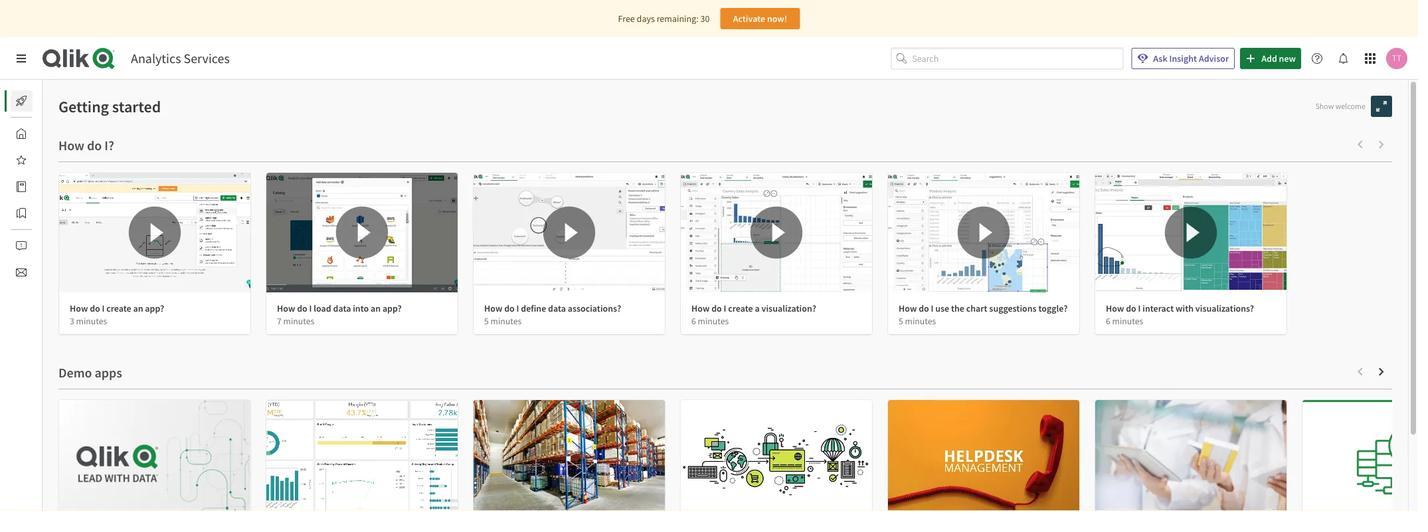 Task type: describe. For each thing, give the bounding box(es) containing it.
catalog
[[43, 181, 72, 193]]

home image
[[16, 128, 27, 139]]

add new button
[[1241, 48, 1302, 69]]

minutes for how do i interact with visualizations?
[[1113, 315, 1144, 327]]

demo app - helpdesk management image
[[889, 400, 1080, 511]]

a
[[755, 302, 760, 314]]

i for how do i create a visualization?
[[724, 302, 727, 314]]

the
[[952, 302, 965, 314]]

getting started main content
[[43, 80, 1419, 511]]

add
[[1262, 53, 1278, 64]]

visualizations?
[[1196, 302, 1255, 314]]

free days remaining: 30
[[618, 13, 710, 25]]

3
[[70, 315, 74, 327]]

how do i load data into an app? 7 minutes
[[277, 302, 402, 327]]

minutes inside how do i use the chart suggestions toggle? 5 minutes
[[906, 315, 937, 327]]

create for an
[[107, 302, 131, 314]]

how do i define data associations? image
[[474, 173, 665, 292]]

how do i interact with visualizations? element
[[1107, 302, 1255, 314]]

an inside 'how do i create an app? 3 minutes'
[[133, 302, 143, 314]]

an inside how do i load data into an app? 7 minutes
[[371, 302, 381, 314]]

how do i load data into an app? element
[[277, 302, 402, 314]]

getting started
[[58, 96, 161, 116]]

minutes for how do i define data associations?
[[491, 315, 522, 327]]

activate now!
[[734, 13, 788, 25]]

how for how do i create an app?
[[70, 302, 88, 314]]

i for how do i create an app?
[[102, 302, 105, 314]]

subscriptions image
[[16, 267, 27, 278]]

how do i define data associations? element
[[485, 302, 621, 314]]

insight
[[1170, 53, 1198, 64]]

alerts
[[43, 240, 65, 252]]

chart
[[967, 302, 988, 314]]

show
[[1316, 101, 1335, 111]]

welcome
[[1336, 101, 1366, 111]]

with
[[1176, 302, 1194, 314]]

activate now! link
[[721, 8, 800, 29]]

do for how do i define data associations?
[[505, 302, 515, 314]]

how do i create a visualization? image
[[681, 173, 873, 292]]

free
[[618, 13, 635, 25]]

terry turtle image
[[1387, 48, 1408, 69]]

how do i interact with visualizations? image
[[1096, 173, 1287, 292]]

into
[[353, 302, 369, 314]]

demo app - beginner's tutorial image
[[267, 400, 458, 511]]

open sidebar menu image
[[16, 53, 27, 64]]

navigation pane element
[[0, 85, 72, 288]]

how do i load data into an app? image
[[267, 173, 458, 292]]

analytics services
[[131, 50, 230, 67]]

advisor
[[1200, 53, 1230, 64]]

demo app - order-to-cash analytics image
[[681, 400, 873, 511]]

interact
[[1143, 302, 1175, 314]]

how do i use the chart suggestions toggle? element
[[899, 302, 1068, 314]]

do for how do i create a visualization?
[[712, 302, 722, 314]]

add new
[[1262, 53, 1297, 64]]

how do i create an app? image
[[59, 173, 251, 292]]

Search text field
[[913, 48, 1124, 69]]

minutes for how do i create a visualization?
[[698, 315, 729, 327]]

data for associations?
[[548, 302, 566, 314]]

how do i create a visualization? element
[[692, 302, 817, 314]]

app? inside 'how do i create an app? 3 minutes'
[[145, 302, 164, 314]]

ask insight advisor button
[[1132, 48, 1236, 69]]

demo app - pharma sales image
[[1096, 400, 1287, 511]]

searchbar element
[[891, 48, 1124, 69]]

define
[[521, 302, 547, 314]]

associations?
[[568, 302, 621, 314]]

how do i interact with visualizations? 6 minutes
[[1107, 302, 1255, 327]]

ask
[[1154, 53, 1168, 64]]

suggestions
[[990, 302, 1037, 314]]

5 inside how do i use the chart suggestions toggle? 5 minutes
[[899, 315, 904, 327]]



Task type: vqa. For each thing, say whether or not it's contained in the screenshot.
Schedules image
no



Task type: locate. For each thing, give the bounding box(es) containing it.
how for how do i load data into an app?
[[277, 302, 295, 314]]

visualization?
[[762, 302, 817, 314]]

5 do from the left
[[919, 302, 930, 314]]

i inside how do i load data into an app? 7 minutes
[[309, 302, 312, 314]]

0 horizontal spatial an
[[133, 302, 143, 314]]

how for how do i create a visualization?
[[692, 302, 710, 314]]

0 horizontal spatial data
[[333, 302, 351, 314]]

catalog image
[[16, 181, 27, 192]]

do inside 'how do i create an app? 3 minutes'
[[90, 302, 100, 314]]

data right define on the bottom of the page
[[548, 302, 566, 314]]

do for how do i use the chart suggestions toggle?
[[919, 302, 930, 314]]

1 how from the left
[[70, 302, 88, 314]]

6 for how do i interact with visualizations?
[[1107, 315, 1111, 327]]

how left a
[[692, 302, 710, 314]]

collections image
[[16, 208, 27, 219]]

how
[[70, 302, 88, 314], [277, 302, 295, 314], [485, 302, 503, 314], [692, 302, 710, 314], [899, 302, 917, 314], [1107, 302, 1125, 314]]

minutes inside how do i interact with visualizations? 6 minutes
[[1113, 315, 1144, 327]]

1 do from the left
[[90, 302, 100, 314]]

minutes down interact
[[1113, 315, 1144, 327]]

do inside how do i load data into an app? 7 minutes
[[297, 302, 308, 314]]

2 minutes from the left
[[283, 315, 315, 327]]

alerts image
[[16, 241, 27, 251]]

i
[[102, 302, 105, 314], [309, 302, 312, 314], [517, 302, 519, 314], [724, 302, 727, 314], [931, 302, 934, 314], [1139, 302, 1141, 314]]

load
[[314, 302, 331, 314]]

create inside how do i create a visualization? 6 minutes
[[729, 302, 753, 314]]

5 how from the left
[[899, 302, 917, 314]]

do inside how do i use the chart suggestions toggle? 5 minutes
[[919, 302, 930, 314]]

catalog link
[[11, 176, 72, 197]]

analytics
[[131, 50, 181, 67]]

how do i create an app? element
[[70, 302, 164, 314]]

services
[[184, 50, 230, 67]]

1 5 from the left
[[485, 315, 489, 327]]

6
[[692, 315, 696, 327], [1107, 315, 1111, 327]]

use
[[936, 302, 950, 314]]

do
[[90, 302, 100, 314], [297, 302, 308, 314], [505, 302, 515, 314], [712, 302, 722, 314], [919, 302, 930, 314], [1127, 302, 1137, 314]]

days
[[637, 13, 655, 25]]

minutes right 7 in the left bottom of the page
[[283, 315, 315, 327]]

i inside how do i use the chart suggestions toggle? 5 minutes
[[931, 302, 934, 314]]

1 minutes from the left
[[76, 315, 107, 327]]

do inside how do i interact with visualizations? 6 minutes
[[1127, 302, 1137, 314]]

30
[[701, 13, 710, 25]]

0 horizontal spatial 6
[[692, 315, 696, 327]]

2 6 from the left
[[1107, 315, 1111, 327]]

data for into
[[333, 302, 351, 314]]

do for how do i interact with visualizations?
[[1127, 302, 1137, 314]]

4 do from the left
[[712, 302, 722, 314]]

do inside how do i define data associations? 5 minutes
[[505, 302, 515, 314]]

6 inside how do i interact with visualizations? 6 minutes
[[1107, 315, 1111, 327]]

5 i from the left
[[931, 302, 934, 314]]

minutes inside how do i define data associations? 5 minutes
[[491, 315, 522, 327]]

how left interact
[[1107, 302, 1125, 314]]

how do i use the chart suggestions toggle? 5 minutes
[[899, 302, 1068, 327]]

analytics services element
[[131, 50, 230, 67]]

2 5 from the left
[[899, 315, 904, 327]]

create for a
[[729, 302, 753, 314]]

1 horizontal spatial app?
[[383, 302, 402, 314]]

0 horizontal spatial create
[[107, 302, 131, 314]]

2 an from the left
[[371, 302, 381, 314]]

how do i create an app? 3 minutes
[[70, 302, 164, 327]]

2 create from the left
[[729, 302, 753, 314]]

how up 3
[[70, 302, 88, 314]]

2 data from the left
[[548, 302, 566, 314]]

do for how do i create an app?
[[90, 302, 100, 314]]

new
[[1280, 53, 1297, 64]]

minutes down how do i create a visualization? element
[[698, 315, 729, 327]]

i inside how do i interact with visualizations? 6 minutes
[[1139, 302, 1141, 314]]

activate
[[734, 13, 766, 25]]

6 inside how do i create a visualization? 6 minutes
[[692, 315, 696, 327]]

minutes right 3
[[76, 315, 107, 327]]

i inside 'how do i create an app? 3 minutes'
[[102, 302, 105, 314]]

how for how do i interact with visualizations?
[[1107, 302, 1125, 314]]

create
[[107, 302, 131, 314], [729, 302, 753, 314]]

an
[[133, 302, 143, 314], [371, 302, 381, 314]]

demo app - visualization showcase image
[[59, 400, 251, 511]]

6 do from the left
[[1127, 302, 1137, 314]]

1 app? from the left
[[145, 302, 164, 314]]

4 minutes from the left
[[698, 315, 729, 327]]

data
[[333, 302, 351, 314], [548, 302, 566, 314]]

show welcome image
[[1377, 101, 1388, 112]]

how left define on the bottom of the page
[[485, 302, 503, 314]]

now!
[[768, 13, 788, 25]]

how left use
[[899, 302, 917, 314]]

how inside how do i interact with visualizations? 6 minutes
[[1107, 302, 1125, 314]]

i for how do i load data into an app?
[[309, 302, 312, 314]]

6 for how do i create a visualization?
[[692, 315, 696, 327]]

alerts link
[[11, 235, 65, 257]]

getting
[[58, 96, 109, 116]]

i for how do i define data associations?
[[517, 302, 519, 314]]

6 i from the left
[[1139, 302, 1141, 314]]

3 how from the left
[[485, 302, 503, 314]]

show welcome
[[1316, 101, 1366, 111]]

minutes
[[76, 315, 107, 327], [283, 315, 315, 327], [491, 315, 522, 327], [698, 315, 729, 327], [906, 315, 937, 327], [1113, 315, 1144, 327]]

1 horizontal spatial create
[[729, 302, 753, 314]]

how up 7 in the left bottom of the page
[[277, 302, 295, 314]]

minutes down define on the bottom of the page
[[491, 315, 522, 327]]

how do i create a visualization? 6 minutes
[[692, 302, 817, 327]]

i inside how do i create a visualization? 6 minutes
[[724, 302, 727, 314]]

how inside how do i define data associations? 5 minutes
[[485, 302, 503, 314]]

7
[[277, 315, 282, 327]]

data left into
[[333, 302, 351, 314]]

1 create from the left
[[107, 302, 131, 314]]

6 how from the left
[[1107, 302, 1125, 314]]

minutes down use
[[906, 315, 937, 327]]

minutes inside how do i create a visualization? 6 minutes
[[698, 315, 729, 327]]

started
[[112, 96, 161, 116]]

1 horizontal spatial 6
[[1107, 315, 1111, 327]]

0 horizontal spatial app?
[[145, 302, 164, 314]]

5
[[485, 315, 489, 327], [899, 315, 904, 327]]

data inside how do i load data into an app? 7 minutes
[[333, 302, 351, 314]]

ask insight advisor
[[1154, 53, 1230, 64]]

how inside how do i load data into an app? 7 minutes
[[277, 302, 295, 314]]

how inside how do i create a visualization? 6 minutes
[[692, 302, 710, 314]]

toggle?
[[1039, 302, 1068, 314]]

1 an from the left
[[133, 302, 143, 314]]

remaining:
[[657, 13, 699, 25]]

0 horizontal spatial 5
[[485, 315, 489, 327]]

2 i from the left
[[309, 302, 312, 314]]

how inside how do i use the chart suggestions toggle? 5 minutes
[[899, 302, 917, 314]]

2 do from the left
[[297, 302, 308, 314]]

minutes for how do i create an app?
[[76, 315, 107, 327]]

3 do from the left
[[505, 302, 515, 314]]

data inside how do i define data associations? 5 minutes
[[548, 302, 566, 314]]

minutes inside 'how do i create an app? 3 minutes'
[[76, 315, 107, 327]]

how do i define data associations? 5 minutes
[[485, 302, 621, 327]]

how for how do i use the chart suggestions toggle?
[[899, 302, 917, 314]]

1 horizontal spatial 5
[[899, 315, 904, 327]]

3 i from the left
[[517, 302, 519, 314]]

create inside 'how do i create an app? 3 minutes'
[[107, 302, 131, 314]]

app? inside how do i load data into an app? 7 minutes
[[383, 302, 402, 314]]

do inside how do i create a visualization? 6 minutes
[[712, 302, 722, 314]]

2 app? from the left
[[383, 302, 402, 314]]

how do i use the chart suggestions toggle? image
[[889, 173, 1080, 292]]

1 data from the left
[[333, 302, 351, 314]]

2 how from the left
[[277, 302, 295, 314]]

1 horizontal spatial an
[[371, 302, 381, 314]]

how for how do i define data associations?
[[485, 302, 503, 314]]

do for how do i load data into an app?
[[297, 302, 308, 314]]

5 inside how do i define data associations? 5 minutes
[[485, 315, 489, 327]]

app?
[[145, 302, 164, 314], [383, 302, 402, 314]]

favorites image
[[16, 155, 27, 165]]

1 i from the left
[[102, 302, 105, 314]]

i inside how do i define data associations? 5 minutes
[[517, 302, 519, 314]]

5 minutes from the left
[[906, 315, 937, 327]]

4 i from the left
[[724, 302, 727, 314]]

3 minutes from the left
[[491, 315, 522, 327]]

i for how do i interact with visualizations?
[[1139, 302, 1141, 314]]

1 6 from the left
[[692, 315, 696, 327]]

demo app - sap procurement image
[[474, 400, 665, 511]]

4 how from the left
[[692, 302, 710, 314]]

1 horizontal spatial data
[[548, 302, 566, 314]]

minutes inside how do i load data into an app? 7 minutes
[[283, 315, 315, 327]]

how inside 'how do i create an app? 3 minutes'
[[70, 302, 88, 314]]

getting started image
[[16, 96, 27, 106]]

6 minutes from the left
[[1113, 315, 1144, 327]]

i for how do i use the chart suggestions toggle?
[[931, 302, 934, 314]]



